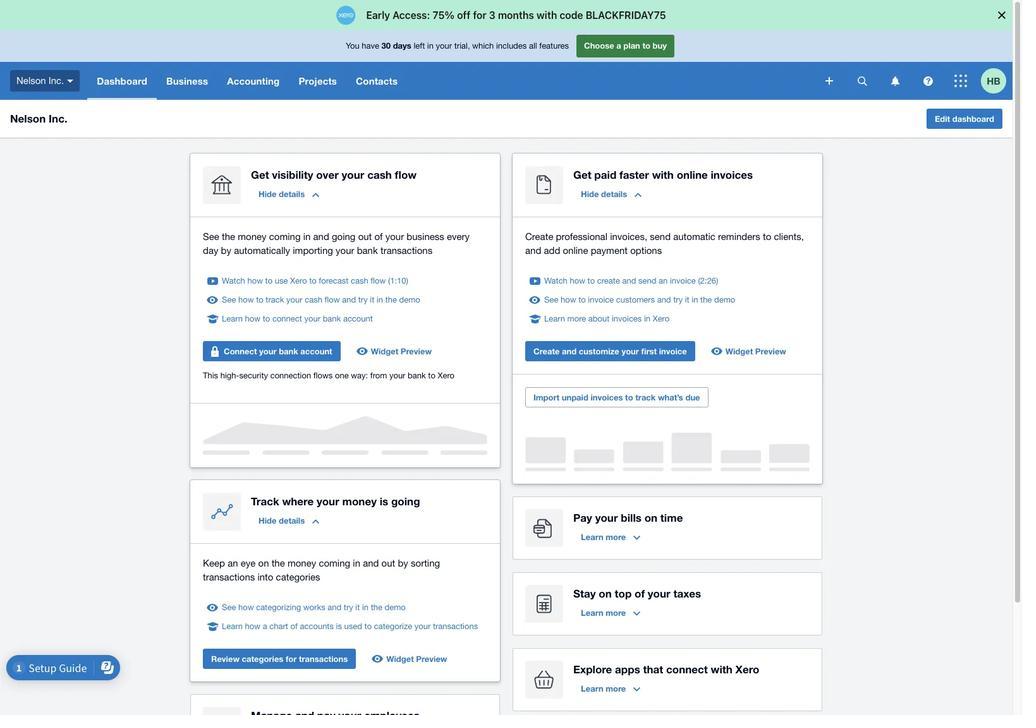 Task type: locate. For each thing, give the bounding box(es) containing it.
account inside button
[[301, 346, 332, 357]]

create
[[597, 276, 620, 286]]

invoice
[[670, 276, 696, 286], [588, 295, 614, 305], [659, 346, 687, 357]]

hide details for visibility
[[259, 189, 305, 199]]

see up the day
[[203, 231, 219, 242]]

0 vertical spatial out
[[358, 231, 372, 242]]

automatically
[[234, 245, 290, 256]]

0 vertical spatial flow
[[395, 168, 417, 181]]

security
[[239, 371, 268, 381]]

widget preview button for invoices
[[705, 341, 794, 362]]

learn up review
[[222, 622, 243, 632]]

1 vertical spatial by
[[398, 558, 408, 569]]

options
[[630, 245, 662, 256]]

0 vertical spatial a
[[617, 41, 621, 51]]

svg image
[[858, 76, 867, 86], [826, 77, 833, 85]]

1 vertical spatial learn more button
[[573, 603, 648, 623]]

create and customize your first invoice button
[[525, 341, 695, 362]]

that
[[643, 663, 663, 677]]

1 learn more from the top
[[581, 532, 626, 542]]

0 vertical spatial by
[[221, 245, 231, 256]]

coming inside see the money coming in and going out of your business every day by automatically importing your bank transactions
[[269, 231, 301, 242]]

get for get paid faster with online invoices
[[573, 168, 592, 181]]

3 learn more button from the top
[[573, 679, 648, 699]]

0 vertical spatial an
[[659, 276, 668, 286]]

create for create and customize your first invoice
[[534, 346, 560, 357]]

hide details down where
[[259, 516, 305, 526]]

1 vertical spatial track
[[636, 393, 656, 403]]

and inside see the money coming in and going out of your business every day by automatically importing your bank transactions
[[313, 231, 329, 242]]

1 horizontal spatial account
[[343, 314, 373, 324]]

0 horizontal spatial of
[[291, 622, 298, 632]]

1 learn more button from the top
[[573, 527, 648, 548]]

0 horizontal spatial going
[[332, 231, 356, 242]]

your right categorize
[[415, 622, 431, 632]]

1 watch from the left
[[222, 276, 245, 286]]

invoice inside button
[[659, 346, 687, 357]]

you have 30 days left in your trial, which includes all features
[[346, 41, 569, 51]]

invoices down customers
[[612, 314, 642, 324]]

learn down stay
[[581, 608, 604, 618]]

day
[[203, 245, 218, 256]]

navigation containing dashboard
[[87, 62, 817, 100]]

out left business
[[358, 231, 372, 242]]

the
[[222, 231, 235, 242], [385, 295, 397, 305], [701, 295, 712, 305], [272, 558, 285, 569], [371, 603, 382, 613]]

how for use
[[248, 276, 263, 286]]

see for see how to invoice customers and try it in the demo
[[544, 295, 559, 305]]

1 horizontal spatial track
[[636, 393, 656, 403]]

connect up connect your bank account
[[272, 314, 302, 324]]

connect inside learn how to connect your bank account link
[[272, 314, 302, 324]]

into
[[258, 572, 273, 583]]

hide details down the visibility
[[259, 189, 305, 199]]

1 vertical spatial invoice
[[588, 295, 614, 305]]

an
[[659, 276, 668, 286], [228, 558, 238, 569]]

more
[[568, 314, 586, 324], [606, 532, 626, 542], [606, 608, 626, 618], [606, 684, 626, 694]]

send up see how to invoice customers and try it in the demo
[[639, 276, 657, 286]]

trial,
[[454, 41, 470, 51]]

this
[[203, 371, 218, 381]]

0 horizontal spatial track
[[266, 295, 284, 305]]

more for your
[[606, 532, 626, 542]]

1 vertical spatial connect
[[666, 663, 708, 677]]

0 vertical spatial cash
[[367, 168, 392, 181]]

categories
[[276, 572, 320, 583], [242, 654, 283, 665]]

hide down the visibility
[[259, 189, 277, 199]]

learn more button down pay your bills on time
[[573, 527, 648, 548]]

learn more down pay
[[581, 532, 626, 542]]

2 vertical spatial of
[[291, 622, 298, 632]]

2 learn more button from the top
[[573, 603, 648, 623]]

nelson
[[16, 75, 46, 86], [10, 112, 46, 125]]

of right chart
[[291, 622, 298, 632]]

1 horizontal spatial get
[[573, 168, 592, 181]]

and up importing
[[313, 231, 329, 242]]

to inside create professional invoices, send automatic reminders to clients, and add online payment options
[[763, 231, 772, 242]]

1 vertical spatial nelson
[[10, 112, 46, 125]]

1 horizontal spatial out
[[382, 558, 395, 569]]

invoices icon image
[[525, 166, 563, 204]]

inc.
[[49, 75, 64, 86], [49, 112, 67, 125]]

learn more down the explore
[[581, 684, 626, 694]]

0 vertical spatial learn more button
[[573, 527, 648, 548]]

it down watch how to use xero to forecast cash flow (1:10) link
[[370, 295, 374, 305]]

1 horizontal spatial coming
[[319, 558, 350, 569]]

hide details down 'paid'
[[581, 189, 627, 199]]

a left chart
[[263, 622, 267, 632]]

create up add in the top right of the page
[[525, 231, 554, 242]]

hide details for paid
[[581, 189, 627, 199]]

import
[[534, 393, 560, 403]]

see up connect
[[222, 295, 236, 305]]

hide for visibility
[[259, 189, 277, 199]]

stay
[[573, 587, 596, 601]]

reminders
[[718, 231, 760, 242]]

1 vertical spatial account
[[301, 346, 332, 357]]

1 vertical spatial invoices
[[612, 314, 642, 324]]

1 vertical spatial send
[[639, 276, 657, 286]]

cash down watch how to use xero to forecast cash flow (1:10) link
[[305, 295, 322, 305]]

on left top
[[599, 587, 612, 601]]

0 horizontal spatial money
[[238, 231, 267, 242]]

it right customers
[[685, 295, 690, 305]]

1 get from the left
[[251, 168, 269, 181]]

invoices
[[711, 168, 753, 181], [612, 314, 642, 324], [591, 393, 623, 403]]

2 watch from the left
[[544, 276, 568, 286]]

money up automatically
[[238, 231, 267, 242]]

see inside see the money coming in and going out of your business every day by automatically importing your bank transactions
[[203, 231, 219, 242]]

0 vertical spatial learn more
[[581, 532, 626, 542]]

explore apps that connect with xero
[[573, 663, 760, 677]]

of inside see the money coming in and going out of your business every day by automatically importing your bank transactions
[[375, 231, 383, 242]]

3 learn more from the top
[[581, 684, 626, 694]]

1 horizontal spatial a
[[617, 41, 621, 51]]

1 horizontal spatial online
[[677, 168, 708, 181]]

and left sorting
[[363, 558, 379, 569]]

0 vertical spatial with
[[652, 168, 674, 181]]

your inside create and customize your first invoice button
[[622, 346, 639, 357]]

widget for flow
[[371, 346, 398, 357]]

get left the visibility
[[251, 168, 269, 181]]

0 horizontal spatial an
[[228, 558, 238, 569]]

2 vertical spatial money
[[288, 558, 316, 569]]

import unpaid invoices to track what's due button
[[525, 388, 708, 408]]

create and customize your first invoice
[[534, 346, 687, 357]]

the down (1:10)
[[385, 295, 397, 305]]

your right from
[[389, 371, 406, 381]]

connect for your
[[272, 314, 302, 324]]

0 horizontal spatial watch
[[222, 276, 245, 286]]

out
[[358, 231, 372, 242], [382, 558, 395, 569]]

categories inside review categories for transactions button
[[242, 654, 283, 665]]

professional
[[556, 231, 608, 242]]

have
[[362, 41, 379, 51]]

and inside button
[[562, 346, 577, 357]]

0 horizontal spatial out
[[358, 231, 372, 242]]

1 horizontal spatial on
[[599, 587, 612, 601]]

invoices right unpaid
[[591, 393, 623, 403]]

learn more button down top
[[573, 603, 648, 623]]

an inside "keep an eye on the money coming in and out by sorting transactions into categories"
[[228, 558, 238, 569]]

0 vertical spatial categories
[[276, 572, 320, 583]]

a left plan
[[617, 41, 621, 51]]

2 horizontal spatial on
[[645, 511, 658, 525]]

2 vertical spatial learn more
[[581, 684, 626, 694]]

invoice left (2:26)
[[670, 276, 696, 286]]

0 horizontal spatial on
[[258, 558, 269, 569]]

1 horizontal spatial money
[[288, 558, 316, 569]]

1 vertical spatial a
[[263, 622, 267, 632]]

cash right over
[[367, 168, 392, 181]]

importing
[[293, 245, 333, 256]]

0 horizontal spatial flow
[[325, 295, 340, 305]]

learn how a chart of accounts is used to categorize your transactions link
[[222, 621, 478, 634]]

1 horizontal spatial of
[[375, 231, 383, 242]]

contacts
[[356, 75, 398, 87]]

track inside button
[[636, 393, 656, 403]]

preview for get paid faster with online invoices
[[755, 346, 787, 357]]

1 vertical spatial on
[[258, 558, 269, 569]]

your up learn how to connect your bank account
[[286, 295, 303, 305]]

navigation
[[87, 62, 817, 100]]

one
[[335, 371, 349, 381]]

it up used
[[356, 603, 360, 613]]

money right where
[[342, 495, 377, 508]]

track down use
[[266, 295, 284, 305]]

to inside button
[[625, 393, 633, 403]]

hide for paid
[[581, 189, 599, 199]]

more down apps
[[606, 684, 626, 694]]

get left 'paid'
[[573, 168, 592, 181]]

0 vertical spatial account
[[343, 314, 373, 324]]

edit
[[935, 114, 950, 124]]

0 vertical spatial online
[[677, 168, 708, 181]]

connect right that
[[666, 663, 708, 677]]

eye
[[241, 558, 256, 569]]

your right connect
[[259, 346, 277, 357]]

1 vertical spatial learn more
[[581, 608, 626, 618]]

dialog
[[0, 0, 1022, 30]]

see for see how categorizing works and try it in the demo
[[222, 603, 236, 613]]

by inside see the money coming in and going out of your business every day by automatically importing your bank transactions
[[221, 245, 231, 256]]

connect for with
[[666, 663, 708, 677]]

categorize
[[374, 622, 412, 632]]

and left add in the top right of the page
[[525, 245, 541, 256]]

by left sorting
[[398, 558, 408, 569]]

bank inside learn how to connect your bank account link
[[323, 314, 341, 324]]

widget preview button
[[351, 341, 439, 362], [705, 341, 794, 362], [366, 649, 455, 670]]

and
[[313, 231, 329, 242], [525, 245, 541, 256], [622, 276, 636, 286], [342, 295, 356, 305], [657, 295, 671, 305], [562, 346, 577, 357], [363, 558, 379, 569], [328, 603, 342, 613]]

0 vertical spatial create
[[525, 231, 554, 242]]

how for invoice
[[561, 295, 576, 305]]

1 vertical spatial an
[[228, 558, 238, 569]]

your right importing
[[336, 245, 354, 256]]

hide details button for where
[[251, 511, 327, 531]]

widget preview button for flow
[[351, 341, 439, 362]]

choose a plan to buy
[[584, 41, 667, 51]]

1 horizontal spatial try
[[358, 295, 368, 305]]

on up into
[[258, 558, 269, 569]]

0 vertical spatial connect
[[272, 314, 302, 324]]

flow
[[395, 168, 417, 181], [371, 276, 386, 286], [325, 295, 340, 305]]

1 vertical spatial online
[[563, 245, 588, 256]]

categories inside "keep an eye on the money coming in and out by sorting transactions into categories"
[[276, 572, 320, 583]]

widget preview for invoices
[[726, 346, 787, 357]]

dashboard
[[953, 114, 995, 124]]

bank up connection
[[279, 346, 298, 357]]

account
[[343, 314, 373, 324], [301, 346, 332, 357]]

send
[[650, 231, 671, 242], [639, 276, 657, 286]]

2 horizontal spatial flow
[[395, 168, 417, 181]]

1 horizontal spatial svg image
[[858, 76, 867, 86]]

0 horizontal spatial connect
[[272, 314, 302, 324]]

transactions down keep
[[203, 572, 255, 583]]

track left what's
[[636, 393, 656, 403]]

an up see how to invoice customers and try it in the demo
[[659, 276, 668, 286]]

2 vertical spatial on
[[599, 587, 612, 601]]

online right faster
[[677, 168, 708, 181]]

on for the
[[258, 558, 269, 569]]

invoice up about
[[588, 295, 614, 305]]

of
[[375, 231, 383, 242], [635, 587, 645, 601], [291, 622, 298, 632]]

on for time
[[645, 511, 658, 525]]

connection
[[270, 371, 311, 381]]

on inside "keep an eye on the money coming in and out by sorting transactions into categories"
[[258, 558, 269, 569]]

to left what's
[[625, 393, 633, 403]]

to up learn more about invoices in xero
[[579, 295, 586, 305]]

learn more down stay
[[581, 608, 626, 618]]

more down top
[[606, 608, 626, 618]]

way:
[[351, 371, 368, 381]]

coming
[[269, 231, 301, 242], [319, 558, 350, 569]]

watch how to create and send an invoice (2:26) link
[[544, 275, 719, 288]]

2 learn more from the top
[[581, 608, 626, 618]]

learn how a chart of accounts is used to categorize your transactions
[[222, 622, 478, 632]]

learn
[[222, 314, 243, 324], [544, 314, 565, 324], [581, 532, 604, 542], [581, 608, 604, 618], [222, 622, 243, 632], [581, 684, 604, 694]]

categories left for
[[242, 654, 283, 665]]

preview
[[401, 346, 432, 357], [755, 346, 787, 357], [416, 654, 447, 665]]

import unpaid invoices to track what's due
[[534, 393, 700, 403]]

try up learn how a chart of accounts is used to categorize your transactions
[[344, 603, 353, 613]]

2 horizontal spatial money
[[342, 495, 377, 508]]

see down keep
[[222, 603, 236, 613]]

0 vertical spatial of
[[375, 231, 383, 242]]

2 get from the left
[[573, 168, 592, 181]]

hide details button
[[251, 184, 327, 204], [573, 184, 649, 204], [251, 511, 327, 531]]

1 horizontal spatial an
[[659, 276, 668, 286]]

to left clients,
[[763, 231, 772, 242]]

the inside see the money coming in and going out of your business every day by automatically importing your bank transactions
[[222, 231, 235, 242]]

create inside create professional invoices, send automatic reminders to clients, and add online payment options
[[525, 231, 554, 242]]

your right where
[[317, 495, 339, 508]]

invoices preview bar graph image
[[525, 433, 810, 472]]

business
[[407, 231, 444, 242]]

hide details button down the visibility
[[251, 184, 327, 204]]

learn down pay
[[581, 532, 604, 542]]

customize
[[579, 346, 619, 357]]

0 vertical spatial on
[[645, 511, 658, 525]]

1 vertical spatial money
[[342, 495, 377, 508]]

coming up automatically
[[269, 231, 301, 242]]

money up see how categorizing works and try it in the demo
[[288, 558, 316, 569]]

0 horizontal spatial online
[[563, 245, 588, 256]]

widget for invoices
[[726, 346, 753, 357]]

a
[[617, 41, 621, 51], [263, 622, 267, 632]]

account up flows
[[301, 346, 332, 357]]

in
[[427, 41, 434, 51], [303, 231, 311, 242], [377, 295, 383, 305], [692, 295, 698, 305], [644, 314, 651, 324], [353, 558, 360, 569], [362, 603, 369, 613]]

1 horizontal spatial it
[[370, 295, 374, 305]]

invoices up 'reminders'
[[711, 168, 753, 181]]

works
[[303, 603, 325, 613]]

more for on
[[606, 608, 626, 618]]

learn more button for your
[[573, 527, 648, 548]]

how for works
[[238, 603, 254, 613]]

try down watch how to use xero to forecast cash flow (1:10) link
[[358, 295, 368, 305]]

see the money coming in and going out of your business every day by automatically importing your bank transactions
[[203, 231, 470, 256]]

to left buy
[[643, 41, 651, 51]]

0 vertical spatial invoices
[[711, 168, 753, 181]]

out left sorting
[[382, 558, 395, 569]]

send up options at right top
[[650, 231, 671, 242]]

2 vertical spatial invoices
[[591, 393, 623, 403]]

to up see how to track your cash flow and try it in the demo
[[309, 276, 317, 286]]

time
[[661, 511, 683, 525]]

learn more button for apps
[[573, 679, 648, 699]]

0 vertical spatial going
[[332, 231, 356, 242]]

1 vertical spatial flow
[[371, 276, 386, 286]]

1 horizontal spatial connect
[[666, 663, 708, 677]]

over
[[316, 168, 339, 181]]

demo
[[399, 295, 420, 305], [714, 295, 735, 305], [385, 603, 406, 613]]

more down pay your bills on time
[[606, 532, 626, 542]]

and left customize
[[562, 346, 577, 357]]

1 vertical spatial with
[[711, 663, 733, 677]]

your down 'see how to track your cash flow and try it in the demo' link
[[304, 314, 321, 324]]

1 vertical spatial create
[[534, 346, 560, 357]]

0 vertical spatial nelson inc.
[[16, 75, 64, 86]]

create inside button
[[534, 346, 560, 357]]

to right used
[[365, 622, 372, 632]]

pay your bills on time
[[573, 511, 683, 525]]

details down where
[[279, 516, 305, 526]]

see for see how to track your cash flow and try it in the demo
[[222, 295, 236, 305]]

0 vertical spatial send
[[650, 231, 671, 242]]

apps
[[615, 663, 640, 677]]

hide details button down where
[[251, 511, 327, 531]]

hide details
[[259, 189, 305, 199], [581, 189, 627, 199], [259, 516, 305, 526]]

transactions down business
[[381, 245, 433, 256]]

to left the create in the right of the page
[[588, 276, 595, 286]]

svg image
[[955, 75, 967, 87], [891, 76, 899, 86], [923, 76, 933, 86], [67, 80, 74, 83]]

0 vertical spatial nelson
[[16, 75, 46, 86]]

0 horizontal spatial coming
[[269, 231, 301, 242]]

an left eye
[[228, 558, 238, 569]]

projects
[[299, 75, 337, 87]]

details down the visibility
[[279, 189, 305, 199]]

preview for get visibility over your cash flow
[[401, 346, 432, 357]]

1 vertical spatial coming
[[319, 558, 350, 569]]

track where your money is going
[[251, 495, 420, 508]]

0 vertical spatial is
[[380, 495, 388, 508]]

how for create
[[570, 276, 585, 286]]

how for track
[[238, 295, 254, 305]]

hide down 'paid'
[[581, 189, 599, 199]]

the up automatically
[[222, 231, 235, 242]]

watch down automatically
[[222, 276, 245, 286]]

0 horizontal spatial account
[[301, 346, 332, 357]]

banner
[[0, 30, 1013, 100]]

2 vertical spatial invoice
[[659, 346, 687, 357]]

inc. inside popup button
[[49, 75, 64, 86]]

paid
[[595, 168, 617, 181]]

learn more button down apps
[[573, 679, 648, 699]]

2 horizontal spatial of
[[635, 587, 645, 601]]

track money icon image
[[203, 493, 241, 531]]

bank right importing
[[357, 245, 378, 256]]

1 horizontal spatial by
[[398, 558, 408, 569]]

your inside connect your bank account button
[[259, 346, 277, 357]]

of right top
[[635, 587, 645, 601]]

1 vertical spatial is
[[336, 622, 342, 632]]

nelson inc.
[[16, 75, 64, 86], [10, 112, 67, 125]]

xero
[[290, 276, 307, 286], [653, 314, 670, 324], [438, 371, 455, 381], [736, 663, 760, 677]]

clients,
[[774, 231, 804, 242]]

0 vertical spatial coming
[[269, 231, 301, 242]]

your inside 'you have 30 days left in your trial, which includes all features'
[[436, 41, 452, 51]]

from
[[370, 371, 387, 381]]



Task type: describe. For each thing, give the bounding box(es) containing it.
0 horizontal spatial a
[[263, 622, 267, 632]]

use
[[275, 276, 288, 286]]

to right from
[[428, 371, 436, 381]]

which
[[472, 41, 494, 51]]

coming inside "keep an eye on the money coming in and out by sorting transactions into categories"
[[319, 558, 350, 569]]

about
[[589, 314, 610, 324]]

watch how to create and send an invoice (2:26)
[[544, 276, 719, 286]]

learn how to connect your bank account
[[222, 314, 373, 324]]

flows
[[313, 371, 333, 381]]

the up categorize
[[371, 603, 382, 613]]

see how to invoice customers and try it in the demo link
[[544, 294, 735, 307]]

1 horizontal spatial is
[[380, 495, 388, 508]]

get for get visibility over your cash flow
[[251, 168, 269, 181]]

create professional invoices, send automatic reminders to clients, and add online payment options
[[525, 231, 804, 256]]

business button
[[157, 62, 218, 100]]

see how to invoice customers and try it in the demo
[[544, 295, 735, 305]]

banner containing hb
[[0, 30, 1013, 100]]

business
[[166, 75, 208, 87]]

(2:26)
[[698, 276, 719, 286]]

svg image inside nelson inc. popup button
[[67, 80, 74, 83]]

1 vertical spatial inc.
[[49, 112, 67, 125]]

details for where
[[279, 516, 305, 526]]

accounting button
[[218, 62, 289, 100]]

watch for get visibility over your cash flow
[[222, 276, 245, 286]]

for
[[286, 654, 297, 665]]

send inside create professional invoices, send automatic reminders to clients, and add online payment options
[[650, 231, 671, 242]]

customers
[[616, 295, 655, 305]]

how for chart
[[245, 622, 261, 632]]

add
[[544, 245, 560, 256]]

keep an eye on the money coming in and out by sorting transactions into categories
[[203, 558, 440, 583]]

learn more for your
[[581, 532, 626, 542]]

money inside see the money coming in and going out of your business every day by automatically importing your bank transactions
[[238, 231, 267, 242]]

2 horizontal spatial it
[[685, 295, 690, 305]]

you
[[346, 41, 360, 51]]

learn more about invoices in xero
[[544, 314, 670, 324]]

invoices,
[[610, 231, 647, 242]]

demo down (2:26)
[[714, 295, 735, 305]]

connect your bank account button
[[203, 341, 341, 362]]

and inside "keep an eye on the money coming in and out by sorting transactions into categories"
[[363, 558, 379, 569]]

add-ons icon image
[[525, 661, 563, 699]]

1 horizontal spatial with
[[711, 663, 733, 677]]

edit dashboard button
[[927, 109, 1003, 129]]

1 vertical spatial cash
[[351, 276, 368, 286]]

learn down the explore
[[581, 684, 604, 694]]

0 horizontal spatial with
[[652, 168, 674, 181]]

learn left about
[[544, 314, 565, 324]]

hide details button for visibility
[[251, 184, 327, 204]]

learn up connect
[[222, 314, 243, 324]]

see for see the money coming in and going out of your business every day by automatically importing your bank transactions
[[203, 231, 219, 242]]

your left "taxes"
[[648, 587, 671, 601]]

see how to track your cash flow and try it in the demo
[[222, 295, 420, 305]]

faster
[[620, 168, 649, 181]]

due
[[686, 393, 700, 403]]

connect your bank account
[[224, 346, 332, 357]]

dashboard
[[97, 75, 147, 87]]

hide for where
[[259, 516, 277, 526]]

sorting
[[411, 558, 440, 569]]

see how categorizing works and try it in the demo
[[222, 603, 406, 613]]

top
[[615, 587, 632, 601]]

1 vertical spatial nelson inc.
[[10, 112, 67, 125]]

banking preview line graph image
[[203, 417, 487, 455]]

learn more about invoices in xero link
[[544, 313, 670, 326]]

watch for get paid faster with online invoices
[[544, 276, 568, 286]]

categorizing
[[256, 603, 301, 613]]

more left about
[[568, 314, 586, 324]]

out inside "keep an eye on the money coming in and out by sorting transactions into categories"
[[382, 558, 395, 569]]

to up learn how to connect your bank account
[[256, 295, 263, 305]]

left
[[414, 41, 425, 51]]

1 horizontal spatial going
[[391, 495, 420, 508]]

and right customers
[[657, 295, 671, 305]]

bank inside see the money coming in and going out of your business every day by automatically importing your bank transactions
[[357, 245, 378, 256]]

used
[[344, 622, 362, 632]]

in inside "keep an eye on the money coming in and out by sorting transactions into categories"
[[353, 558, 360, 569]]

hide details for where
[[259, 516, 305, 526]]

demo up categorize
[[385, 603, 406, 613]]

every
[[447, 231, 470, 242]]

0 vertical spatial track
[[266, 295, 284, 305]]

nelson inc. button
[[0, 62, 87, 100]]

bills icon image
[[525, 510, 563, 548]]

review categories for transactions button
[[203, 649, 356, 670]]

forecast
[[319, 276, 349, 286]]

hb
[[987, 75, 1001, 86]]

watch how to use xero to forecast cash flow (1:10) link
[[222, 275, 408, 288]]

more for apps
[[606, 684, 626, 694]]

connect
[[224, 346, 257, 357]]

all
[[529, 41, 537, 51]]

includes
[[496, 41, 527, 51]]

get visibility over your cash flow
[[251, 168, 417, 181]]

online inside create professional invoices, send automatic reminders to clients, and add online payment options
[[563, 245, 588, 256]]

transactions inside review categories for transactions button
[[299, 654, 348, 665]]

0 vertical spatial invoice
[[670, 276, 696, 286]]

your inside learn how to connect your bank account link
[[304, 314, 321, 324]]

accounting
[[227, 75, 280, 87]]

out inside see the money coming in and going out of your business every day by automatically importing your bank transactions
[[358, 231, 372, 242]]

2 vertical spatial flow
[[325, 295, 340, 305]]

hide details button for paid
[[573, 184, 649, 204]]

bills
[[621, 511, 642, 525]]

automatic
[[673, 231, 716, 242]]

your inside 'see how to track your cash flow and try it in the demo' link
[[286, 295, 303, 305]]

review
[[211, 654, 240, 665]]

projects button
[[289, 62, 347, 100]]

payment
[[591, 245, 628, 256]]

accounts
[[300, 622, 334, 632]]

details for paid
[[601, 189, 627, 199]]

0 horizontal spatial svg image
[[826, 77, 833, 85]]

create for create professional invoices, send automatic reminders to clients, and add online payment options
[[525, 231, 554, 242]]

high-
[[220, 371, 239, 381]]

your right over
[[342, 168, 364, 181]]

choose
[[584, 41, 614, 51]]

going inside see the money coming in and going out of your business every day by automatically importing your bank transactions
[[332, 231, 356, 242]]

1 vertical spatial of
[[635, 587, 645, 601]]

unpaid
[[562, 393, 589, 403]]

nelson inside popup button
[[16, 75, 46, 86]]

demo down (1:10)
[[399, 295, 420, 305]]

0 horizontal spatial is
[[336, 622, 342, 632]]

and down forecast
[[342, 295, 356, 305]]

widget preview for flow
[[371, 346, 432, 357]]

transactions inside learn how a chart of accounts is used to categorize your transactions link
[[433, 622, 478, 632]]

2 horizontal spatial try
[[673, 295, 683, 305]]

plan
[[624, 41, 640, 51]]

review categories for transactions
[[211, 654, 348, 665]]

pay
[[573, 511, 592, 525]]

the inside "keep an eye on the money coming in and out by sorting transactions into categories"
[[272, 558, 285, 569]]

0 horizontal spatial try
[[344, 603, 353, 613]]

and right works on the left of page
[[328, 603, 342, 613]]

stay on top of your taxes
[[573, 587, 701, 601]]

and up customers
[[622, 276, 636, 286]]

transactions inside "keep an eye on the money coming in and out by sorting transactions into categories"
[[203, 572, 255, 583]]

learn more for apps
[[581, 684, 626, 694]]

keep
[[203, 558, 225, 569]]

see how categorizing works and try it in the demo link
[[222, 602, 406, 615]]

learn more button for on
[[573, 603, 648, 623]]

what's
[[658, 393, 683, 403]]

and inside create professional invoices, send automatic reminders to clients, and add online payment options
[[525, 245, 541, 256]]

invoices inside button
[[591, 393, 623, 403]]

the down (2:26)
[[701, 295, 712, 305]]

taxes
[[674, 587, 701, 601]]

details for visibility
[[279, 189, 305, 199]]

in inside 'you have 30 days left in your trial, which includes all features'
[[427, 41, 434, 51]]

learn how to connect your bank account link
[[222, 313, 373, 326]]

to up connect your bank account button
[[263, 314, 270, 324]]

2 vertical spatial cash
[[305, 295, 322, 305]]

banking icon image
[[203, 166, 241, 204]]

dashboard link
[[87, 62, 157, 100]]

days
[[393, 41, 411, 51]]

in inside see the money coming in and going out of your business every day by automatically importing your bank transactions
[[303, 231, 311, 242]]

edit dashboard
[[935, 114, 995, 124]]

1 horizontal spatial flow
[[371, 276, 386, 286]]

transactions inside see the money coming in and going out of your business every day by automatically importing your bank transactions
[[381, 245, 433, 256]]

nelson inc. inside popup button
[[16, 75, 64, 86]]

how for connect
[[245, 314, 261, 324]]

learn more for on
[[581, 608, 626, 618]]

your right pay
[[595, 511, 618, 525]]

to left use
[[265, 276, 273, 286]]

bank right from
[[408, 371, 426, 381]]

your inside learn how a chart of accounts is used to categorize your transactions link
[[415, 622, 431, 632]]

bank inside connect your bank account button
[[279, 346, 298, 357]]

chart
[[270, 622, 288, 632]]

taxes icon image
[[525, 585, 563, 623]]

track
[[251, 495, 279, 508]]

hb button
[[981, 62, 1013, 100]]

0 horizontal spatial it
[[356, 603, 360, 613]]

money inside "keep an eye on the money coming in and out by sorting transactions into categories"
[[288, 558, 316, 569]]

your left business
[[385, 231, 404, 242]]

buy
[[653, 41, 667, 51]]

by inside "keep an eye on the money coming in and out by sorting transactions into categories"
[[398, 558, 408, 569]]



Task type: vqa. For each thing, say whether or not it's contained in the screenshot.
See how categorizing works and try it in the demo
yes



